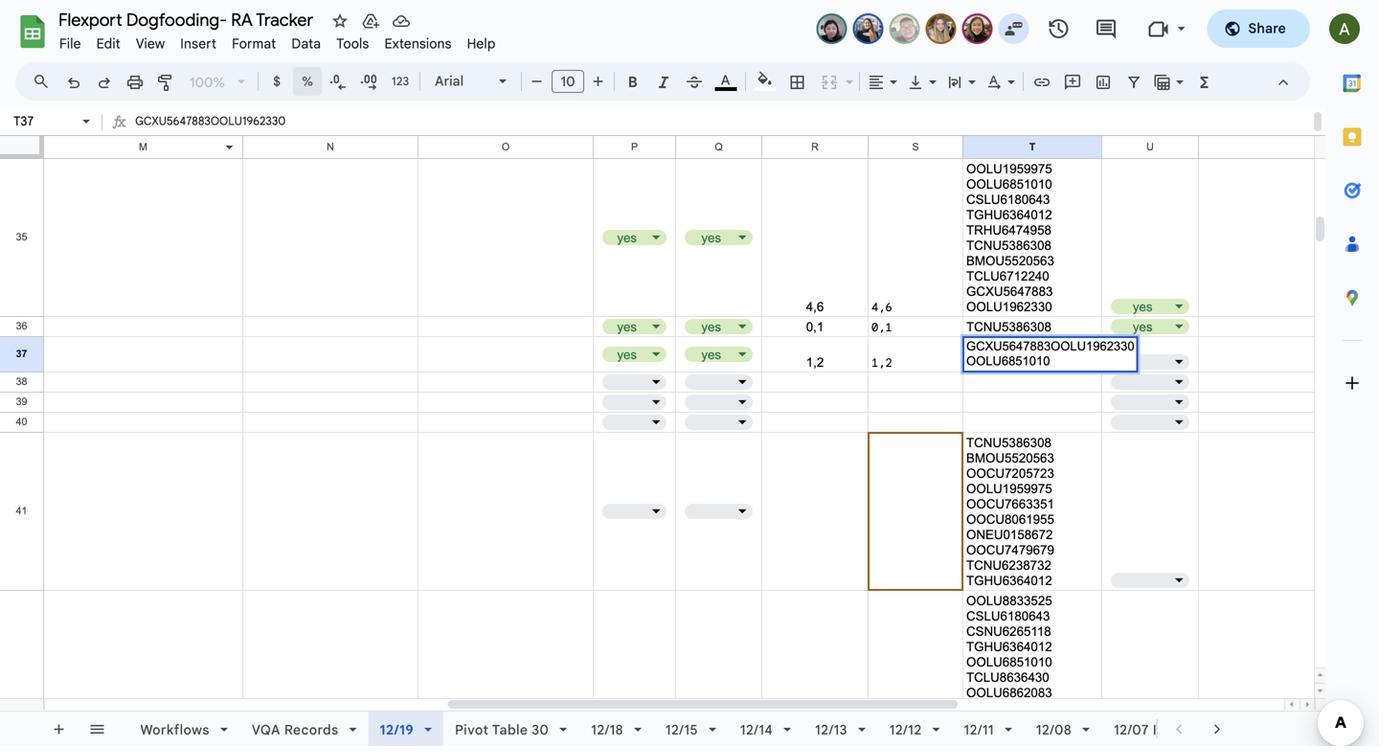 Task type: locate. For each thing, give the bounding box(es) containing it.
gcxu5647883oolu1962330
[[135, 114, 286, 128], [967, 339, 1135, 354]]

None text field
[[8, 112, 79, 130]]

gcxu5647883oolu1962330 oolu6851010 for "gcxu5647883oolu1962330 oolu6851010" field
[[135, 114, 286, 150]]

gcxu5647883oolu1962330 for "gcxu5647883oolu1962330 oolu6851010" field
[[135, 114, 286, 128]]

eod
[[1154, 722, 1183, 739]]

0 horizontal spatial gcxu5647883oolu1962330 oolu6851010
[[135, 114, 286, 150]]

edit menu item
[[89, 33, 128, 55]]

menu bar containing file
[[52, 25, 504, 57]]

table
[[492, 722, 528, 739]]

1 horizontal spatial oolu6851010
[[967, 354, 1051, 368]]

12/18
[[591, 722, 624, 739]]

0 vertical spatial gcxu5647883oolu1962330
[[135, 114, 286, 128]]

oolu6851010
[[135, 136, 210, 150], [967, 354, 1051, 368]]

records
[[285, 722, 339, 739]]

0 vertical spatial gcxu5647883oolu1962330 oolu6851010
[[135, 114, 286, 150]]

T37 text field
[[967, 339, 1135, 369]]

1 horizontal spatial gcxu5647883oolu1962330 oolu6851010
[[967, 339, 1135, 368]]

oolu6851010 inside text box
[[967, 354, 1051, 368]]

pivot
[[455, 722, 489, 739]]

functions image
[[1195, 68, 1217, 95]]

application
[[0, 0, 1380, 747]]

0 vertical spatial oolu6851010
[[135, 136, 210, 150]]

1 vertical spatial oolu6851010
[[967, 354, 1051, 368]]

tools
[[337, 35, 369, 52]]

12/11
[[965, 722, 995, 739]]

Zoom text field
[[185, 69, 231, 96]]

menu bar
[[52, 25, 504, 57]]

toolbar containing workflows
[[122, 712, 1213, 747]]

12/19
[[380, 722, 414, 739]]

name box (⌘ + j) element
[[6, 110, 96, 133]]

gcxu5647883oolu1962330 for gcxu5647883oolu1962330 oolu6851010 text box
[[967, 339, 1135, 354]]

text wrapping image
[[945, 68, 967, 95]]

12/12 button
[[878, 712, 953, 747]]

gcxu5647883oolu1962330 oolu6851010
[[135, 114, 286, 150], [967, 339, 1135, 368]]

borders image
[[787, 68, 809, 95]]

pivot table 30
[[455, 722, 549, 739]]

jenny truong image
[[965, 15, 991, 42]]

0 horizontal spatial oolu6851010
[[135, 136, 210, 150]]

fill color image
[[755, 68, 777, 91]]

menu bar inside menu bar banner
[[52, 25, 504, 57]]

T37 field
[[135, 110, 1311, 150]]

12/15
[[666, 722, 698, 739]]

michelle dermenjian image
[[928, 15, 955, 42]]

gcxu5647883oolu1962330 inside field
[[135, 114, 286, 128]]

1 vertical spatial gcxu5647883oolu1962330 oolu6851010
[[967, 339, 1135, 368]]

main toolbar
[[57, 53, 1222, 747]]

Font size text field
[[553, 70, 584, 93]]

share
[[1249, 20, 1287, 37]]

gcxu5647883oolu1962330 oolu6851010 inside "gcxu5647883oolu1962330 oolu6851010" field
[[135, 114, 286, 150]]

12/15 button
[[653, 712, 729, 747]]

format menu item
[[224, 33, 284, 55]]

vqa records
[[252, 722, 339, 739]]

123 button
[[385, 67, 416, 96]]

12/13
[[816, 722, 848, 739]]

file menu item
[[52, 33, 89, 55]]

tab list
[[1326, 57, 1380, 693]]

workflows button
[[128, 712, 240, 747]]

12/07 eod
[[1115, 722, 1183, 739]]

0 horizontal spatial gcxu5647883oolu1962330
[[135, 114, 286, 128]]

1 vertical spatial gcxu5647883oolu1962330
[[967, 339, 1135, 354]]

12/07 eod button
[[1102, 712, 1213, 747]]

1 horizontal spatial gcxu5647883oolu1962330
[[967, 339, 1135, 354]]

share button
[[1208, 10, 1311, 48]]

pivot table 30 button
[[443, 712, 580, 747]]

data
[[292, 35, 321, 52]]

format
[[232, 35, 276, 52]]

oolu6851010 inside field
[[135, 136, 210, 150]]

jordyn shuell image
[[855, 15, 882, 42]]

Star checkbox
[[327, 8, 354, 34]]

toolbar
[[39, 701, 129, 747], [122, 712, 1213, 747], [1160, 712, 1241, 747]]

12/13 button
[[803, 712, 879, 747]]

data menu item
[[284, 33, 329, 55]]



Task type: vqa. For each thing, say whether or not it's contained in the screenshot.
Crisis and/or Current Suicidality 'icon'
no



Task type: describe. For each thing, give the bounding box(es) containing it.
% button
[[293, 67, 322, 96]]

menu bar banner
[[0, 0, 1380, 747]]

all sheets image
[[81, 714, 112, 745]]

extensions
[[385, 35, 452, 52]]

vertical align image
[[906, 68, 928, 95]]

12/12
[[890, 722, 922, 739]]

12/19 button
[[368, 712, 444, 747]]

insert
[[180, 35, 217, 52]]

help
[[467, 35, 496, 52]]

$ button
[[263, 67, 291, 96]]

help menu item
[[460, 33, 504, 55]]

edit
[[96, 35, 121, 52]]

arial
[[435, 73, 464, 90]]

oolu6851010 for gcxu5647883oolu1962330 oolu6851010 text box
[[967, 354, 1051, 368]]

tab list inside menu bar banner
[[1326, 57, 1380, 693]]

vqa
[[252, 722, 281, 739]]

Menus field
[[24, 68, 66, 95]]

12/14
[[741, 722, 773, 739]]

view menu item
[[128, 33, 173, 55]]

horizontal align image
[[866, 68, 888, 95]]

view
[[136, 35, 165, 52]]

12/08
[[1037, 722, 1072, 739]]

12/11 button
[[952, 712, 1025, 747]]

12/07
[[1115, 722, 1150, 739]]

insert menu item
[[173, 33, 224, 55]]

123
[[392, 74, 409, 89]]

vqa records button
[[239, 712, 369, 747]]

font list. arial selected. option
[[435, 68, 488, 95]]

michele murakami image
[[819, 15, 846, 42]]

text rotation image
[[984, 68, 1006, 95]]

12/14 button
[[728, 712, 804, 747]]

ben chafik image
[[892, 15, 919, 42]]

%
[[302, 74, 313, 89]]

$
[[273, 74, 281, 89]]

file
[[59, 35, 81, 52]]

application containing share
[[0, 0, 1380, 747]]

none text field inside the name box (⌘ + j) element
[[8, 112, 79, 130]]

tools menu item
[[329, 33, 377, 55]]

12/08 button
[[1024, 712, 1103, 747]]

gcxu5647883oolu1962330 oolu6851010 for gcxu5647883oolu1962330 oolu6851010 text box
[[967, 339, 1135, 368]]

Rename text field
[[52, 8, 325, 31]]

Font size field
[[552, 70, 592, 94]]

oolu6851010 for "gcxu5647883oolu1962330 oolu6851010" field
[[135, 136, 210, 150]]

text color image
[[715, 68, 737, 91]]

Zoom field
[[182, 68, 254, 97]]

workflows
[[140, 722, 210, 739]]

extensions menu item
[[377, 33, 460, 55]]

30
[[532, 722, 549, 739]]

12/18 button
[[579, 712, 654, 747]]



